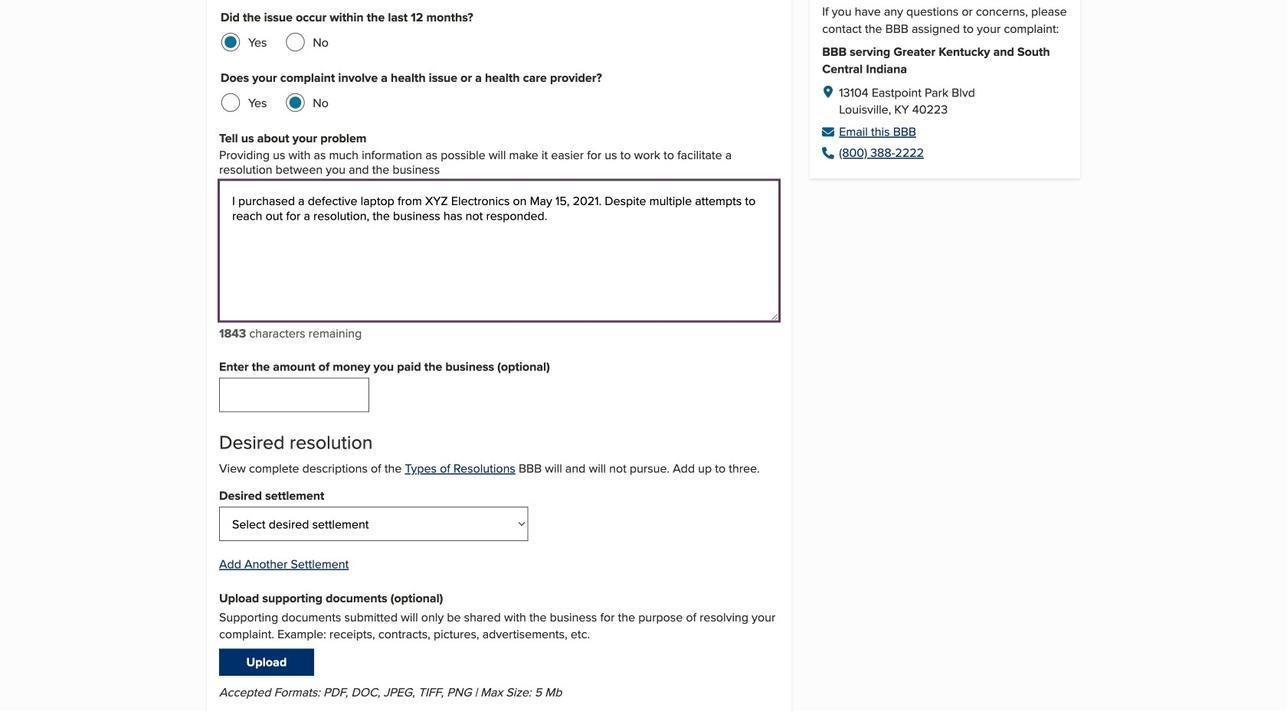 Task type: locate. For each thing, give the bounding box(es) containing it.
None text field
[[219, 378, 369, 413]]



Task type: describe. For each thing, give the bounding box(es) containing it.
Details such as these are useful:
 •	Date of the transaction
 •	The amount of money you paid the business
 •	What the business committed to provide you
 •	What the nature of the dispute is
 •	Whether or not the business has tried to resolve the problem
 •	Account/order/tracking number
 •	If the issue involves advertising, when and where the ad was seen or heard text field
[[219, 181, 779, 322]]



Task type: vqa. For each thing, say whether or not it's contained in the screenshot.
Text Box
yes



